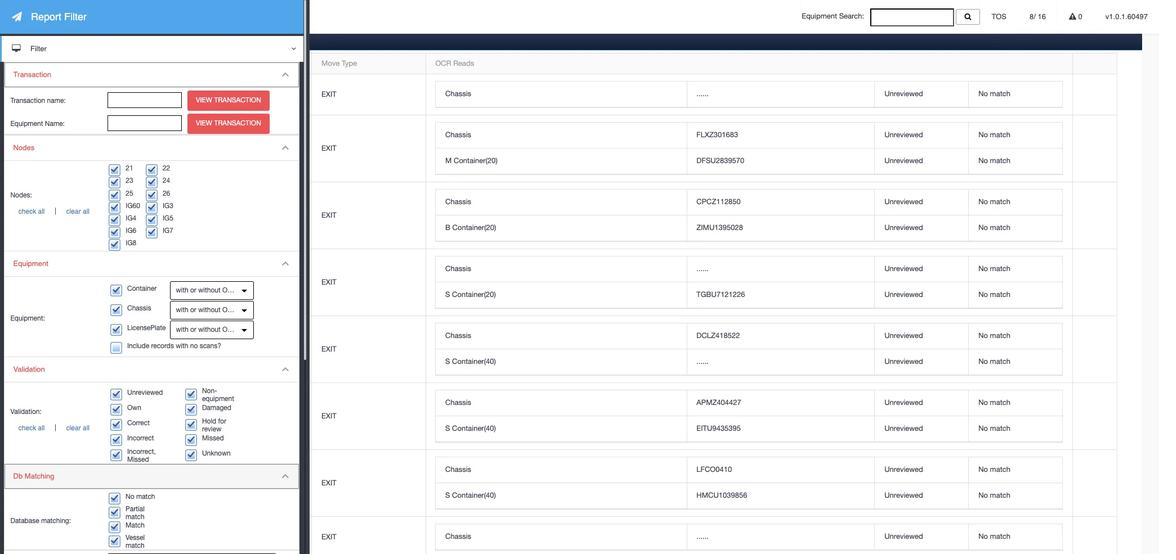Task type: describe. For each thing, give the bounding box(es) containing it.
database matching:
[[10, 517, 71, 525]]

...... cell for 14th no match cell
[[687, 525, 875, 551]]

container(40) for hmcu1039856
[[452, 492, 496, 500]]

22 for ig3
[[163, 165, 170, 172]]

12:16:14
[[88, 351, 116, 359]]

16 for ap20231016001429 2023-10-16 12:16:36
[[78, 217, 86, 225]]

ocr for container
[[223, 287, 237, 295]]

report filter link
[[0, 0, 304, 34]]

no for 14th no match cell
[[979, 533, 988, 541]]

exit cell for ap20231016001428 2023-10-16 12:16:23
[[312, 250, 426, 317]]

ap20231016001426 2023-10-16 12:15:49
[[48, 527, 116, 548]]

ap20231016001428 2023-10-16 12:16:23
[[48, 272, 116, 292]]

move type
[[322, 59, 357, 68]]

db matching
[[13, 472, 54, 481]]

equipment:
[[10, 315, 45, 323]]

2023- for 2023-10-16 12:15:47
[[48, 418, 67, 426]]

records
[[151, 342, 174, 350]]

10- for 12:15:49
[[67, 539, 78, 548]]

apmz404427 cell
[[687, 391, 875, 417]]

filter inside the filter link
[[30, 44, 47, 53]]

chassis cell for hmcu1039856
[[436, 458, 687, 484]]

12:16:23
[[88, 284, 116, 292]]

check for nodes
[[18, 208, 36, 215]]

ap20231016001431
[[48, 84, 114, 93]]

correct
[[127, 420, 150, 428]]

transaction link
[[5, 63, 299, 88]]

incorrect, missed
[[127, 448, 156, 464]]

no match for sixth no match cell from the bottom of the page
[[979, 358, 1011, 366]]

b container(20)
[[446, 224, 496, 232]]

container(20) for s container(20)
[[452, 291, 496, 299]]

tgbu7121226 cell
[[687, 283, 875, 309]]

12:15:49
[[88, 539, 116, 548]]

2 ...... from the top
[[697, 265, 709, 273]]

search image
[[965, 13, 972, 20]]

licenseplate
[[127, 325, 166, 332]]

ig5
[[163, 214, 173, 222]]

no match for no match cell related to tgbu7121226 cell
[[979, 291, 1011, 299]]

26
[[163, 190, 170, 197]]

1 horizontal spatial missed
[[202, 435, 224, 443]]

eitu9435395
[[697, 425, 741, 433]]

scans?
[[200, 342, 221, 350]]

no match for 14th no match cell from the bottom
[[979, 90, 1011, 98]]

container
[[127, 285, 157, 293]]

no match cell for dclz418522 cell in the bottom of the page
[[969, 324, 1063, 350]]

no for dclz418522 cell in the bottom of the page no match cell
[[979, 332, 988, 340]]

8/
[[1030, 12, 1036, 21]]

2 exit cell from the top
[[312, 116, 426, 183]]

12:17:06
[[88, 96, 116, 104]]

16 for ap20231016001425 2023-10-16 12:15:47
[[78, 418, 86, 426]]

ap20231016001429
[[48, 205, 114, 214]]

transaction inside row
[[48, 59, 85, 68]]

ig8
[[126, 239, 136, 247]]

own
[[127, 404, 141, 412]]

2 exit from the top
[[322, 144, 337, 153]]

vessel
[[126, 534, 145, 542]]

check all for validation
[[18, 425, 45, 433]]

name:
[[45, 120, 65, 128]]

view for transaction name:
[[196, 96, 212, 104]]

chassis cell for dfsu2839570
[[436, 123, 687, 149]]

no for no match cell related to the zimu1395028 cell
[[979, 224, 988, 232]]

with for licenseplate
[[176, 326, 188, 334]]

exit for ap20231016001426 2023-10-16 12:15:49
[[322, 533, 337, 542]]

22 cell
[[238, 75, 312, 116]]

8/ 16 button
[[1019, 0, 1058, 34]]

chassis for ......
[[446, 332, 471, 340]]

10- for 12:15:44
[[67, 485, 78, 493]]

row containing ap20231016001431
[[38, 75, 1117, 116]]

matching
[[25, 472, 54, 481]]

4 with from the top
[[176, 342, 188, 350]]

tgbu7121226
[[697, 291, 745, 299]]

1 ...... from the top
[[697, 90, 709, 98]]

9 no match cell from the top
[[969, 350, 1063, 376]]

exit for ap20231016001427 2023-10-16 12:16:14
[[322, 345, 337, 354]]

dfsu2839570 cell
[[687, 149, 875, 175]]

nodes:
[[10, 191, 32, 199]]

clear all link for validation
[[58, 425, 98, 433]]

s container(40) for eitu9435395
[[446, 425, 496, 433]]

view transaction for equipment name:
[[196, 119, 261, 127]]

exit cell for ap20231016001424 2023-10-16 12:15:44
[[312, 451, 426, 518]]

move
[[322, 59, 340, 68]]

match
[[126, 522, 145, 530]]

chassis inside equipment menu item
[[127, 305, 151, 313]]

unreviewed for the zimu1395028 cell
[[885, 224, 924, 232]]

nodes link
[[5, 136, 299, 161]]

equipment name:
[[10, 120, 65, 128]]

6 no match cell from the top
[[969, 257, 1063, 283]]

hmcu1039856 cell
[[687, 484, 875, 510]]

b
[[446, 224, 451, 232]]

container(40) for ......
[[452, 358, 496, 366]]

filter link
[[0, 36, 304, 62]]

no match cell for "eitu9435395" cell
[[969, 417, 1063, 443]]

no for "eitu9435395" cell's no match cell
[[979, 425, 988, 433]]

unreviewed cell for ...... cell for sixth no match cell from the bottom of the page
[[875, 350, 969, 376]]

database
[[10, 517, 39, 525]]

chassis for eitu9435395
[[446, 399, 471, 407]]

include
[[127, 342, 149, 350]]

ocr inside row
[[436, 59, 451, 68]]

container(40) for eitu9435395
[[452, 425, 496, 433]]

s container(40) cell for hmcu1039856
[[436, 484, 687, 510]]

type
[[342, 59, 357, 68]]

ocr for licenseplate
[[223, 326, 237, 334]]

8 chassis cell from the top
[[436, 525, 687, 551]]

report filter navigation
[[0, 0, 304, 555]]

tab list containing transaction
[[38, 31, 1143, 555]]

ap20231016001425 2023-10-16 12:15:47
[[48, 406, 116, 426]]

ig60
[[126, 202, 140, 210]]

b container(20) cell
[[436, 216, 687, 242]]

non-
[[202, 387, 217, 395]]

db matching menu item
[[5, 464, 299, 551]]

view transaction button for name:
[[188, 114, 270, 134]]

16 inside dropdown button
[[1038, 12, 1046, 21]]

23
[[126, 177, 133, 185]]

row group for ap20231016001428 2023-10-16 12:16:23
[[436, 257, 1063, 309]]

db matching link
[[5, 464, 299, 490]]

unreviewed cell for 9th no match cell from the bottom ...... cell
[[875, 257, 969, 283]]

row containing s container(20)
[[436, 283, 1063, 309]]

chassis cell for zimu1395028
[[436, 190, 687, 216]]

24
[[163, 177, 170, 185]]

menu inside report filter navigation
[[4, 135, 300, 551]]

with for container
[[176, 287, 188, 295]]

exit for ap20231016001424 2023-10-16 12:15:44
[[322, 479, 337, 488]]

0
[[1077, 12, 1083, 21]]

transaction down 22 cell
[[214, 119, 261, 127]]

cell containing ap20231016001426
[[38, 518, 238, 555]]

chassis cell for tgbu7121226
[[436, 257, 687, 283]]

include records with no scans?
[[127, 342, 221, 350]]

matching:
[[41, 517, 71, 525]]

exit for ap20231016001431 2023-10-16 12:17:06
[[322, 90, 337, 99]]

node
[[248, 59, 266, 68]]

lfco0410 cell
[[687, 458, 875, 484]]

equipment for name:
[[10, 120, 43, 128]]

no for no match cell related to tgbu7121226 cell
[[979, 291, 988, 299]]

v1.0.1.60497
[[1106, 12, 1148, 21]]

s container(40) cell for ......
[[436, 350, 687, 376]]

row containing transaction
[[38, 53, 1117, 75]]

tos
[[992, 12, 1007, 21]]

view for equipment name:
[[196, 119, 212, 127]]

review
[[202, 426, 222, 433]]

ap20231016001424
[[48, 473, 114, 482]]

unreviewed cell for ...... cell associated with 14th no match cell from the bottom
[[875, 82, 969, 108]]

dclz418522
[[697, 332, 740, 340]]

bars image
[[46, 11, 55, 21]]

transaction up transaction name:
[[13, 70, 51, 79]]

1 chassis cell from the top
[[436, 82, 687, 108]]

transaction name:
[[10, 97, 66, 105]]

3 ...... from the top
[[697, 358, 709, 366]]

s container(40) for hmcu1039856
[[446, 492, 496, 500]]

equipment inside menu item
[[13, 260, 48, 268]]

exit cell for ap20231016001425 2023-10-16 12:15:47
[[312, 384, 426, 451]]

clear all for nodes
[[66, 208, 90, 215]]

exit for ap20231016001428 2023-10-16 12:16:23
[[322, 278, 337, 287]]

no match for no match cell related to the zimu1395028 cell
[[979, 224, 1011, 232]]

no for flxz301683 cell no match cell
[[979, 131, 988, 139]]

transaction down 'node'
[[214, 96, 261, 104]]

no match for 9th no match cell from the bottom
[[979, 265, 1011, 273]]

no match for no match cell associated with cpcz112850 cell
[[979, 198, 1011, 206]]

with for chassis
[[176, 306, 188, 314]]

unreviewed for ...... cell for sixth no match cell from the bottom of the page
[[885, 358, 924, 366]]

hold for review
[[202, 418, 226, 433]]

row group for ap20231016001429 2023-10-16 12:16:36
[[436, 190, 1063, 242]]

unreviewed for flxz301683 cell
[[885, 131, 924, 139]]

0 button
[[1058, 0, 1094, 34]]

reads
[[453, 59, 474, 68]]

check all for nodes
[[18, 208, 45, 215]]

ap20231016001424 2023-10-16 12:15:44
[[48, 473, 116, 493]]

with or without ocr for licenseplate
[[176, 326, 237, 334]]

22 for 25
[[248, 90, 256, 99]]

unreviewed for 'apmz404427' cell
[[885, 399, 924, 407]]

zimu1395028
[[697, 224, 743, 232]]

12:16:36
[[88, 217, 116, 225]]

no match cell for tgbu7121226 cell
[[969, 283, 1063, 309]]

filter inside report filter link
[[64, 11, 87, 23]]

tos button
[[981, 0, 1018, 34]]

25 cell
[[238, 250, 312, 317]]

m
[[446, 157, 452, 165]]

unreviewed cell for tgbu7121226 cell
[[875, 283, 969, 309]]

for
[[218, 418, 226, 426]]

unreviewed inside the validation menu item
[[127, 389, 163, 397]]

row containing b container(20)
[[436, 216, 1063, 242]]

check all link for validation
[[10, 425, 53, 433]]

ap20231016001427 2023-10-16 12:16:14
[[48, 339, 116, 359]]

unreviewed cell for dclz418522 cell in the bottom of the page
[[875, 324, 969, 350]]

...... cell for 9th no match cell from the bottom
[[687, 257, 875, 283]]

validation:
[[10, 409, 42, 416]]

no for no match cell related to dfsu2839570 cell
[[979, 157, 988, 165]]

incorrect
[[127, 435, 154, 443]]

s container(40) cell for eitu9435395
[[436, 417, 687, 443]]

no match cell for hmcu1039856 "cell"
[[969, 484, 1063, 510]]

1 no match cell from the top
[[969, 82, 1063, 108]]

cpcz112850
[[697, 198, 741, 206]]



Task type: locate. For each thing, give the bounding box(es) containing it.
| for validation
[[53, 424, 58, 432]]

row
[[38, 53, 1117, 75], [38, 75, 1117, 116], [436, 82, 1063, 108], [38, 116, 1117, 183], [436, 123, 1063, 149], [436, 149, 1063, 175], [38, 183, 1117, 250], [436, 190, 1063, 216], [436, 216, 1063, 242], [38, 250, 1117, 317], [436, 257, 1063, 283], [436, 283, 1063, 309], [38, 317, 1117, 384], [436, 324, 1063, 350], [436, 350, 1063, 376], [38, 384, 1117, 451], [436, 391, 1063, 417], [436, 417, 1063, 443], [38, 451, 1117, 518], [436, 458, 1063, 484], [436, 484, 1063, 510], [38, 518, 1117, 555], [436, 525, 1063, 551]]

1 check all link from the top
[[10, 208, 53, 215]]

5 unreviewed cell from the top
[[875, 216, 969, 242]]

0 vertical spatial missed
[[202, 435, 224, 443]]

0 horizontal spatial 25
[[126, 190, 133, 197]]

ap20231016001431 2023-10-16 12:17:06
[[48, 84, 116, 104]]

no match partial match match vessel match
[[126, 493, 155, 550]]

missed down review
[[202, 435, 224, 443]]

1 view from the top
[[196, 96, 212, 104]]

check for validation
[[18, 425, 36, 433]]

check all inside the validation menu item
[[18, 425, 45, 433]]

1 vertical spatial 22
[[163, 165, 170, 172]]

clear for nodes
[[66, 208, 81, 215]]

unreviewed for hmcu1039856 "cell"
[[885, 492, 924, 500]]

10- inside ap20231016001429 2023-10-16 12:16:36
[[67, 217, 78, 225]]

2 ...... cell from the top
[[687, 257, 875, 283]]

zimu1395028 cell
[[687, 216, 875, 242]]

no for sixth no match cell from the bottom of the page
[[979, 358, 988, 366]]

10- for 12:16:14
[[67, 351, 78, 359]]

exit cell for ap20231016001431 2023-10-16 12:17:06
[[312, 75, 426, 116]]

2023- for 2023-10-16 12:16:23
[[48, 284, 67, 292]]

hold
[[202, 418, 216, 426]]

clear all inside the validation menu item
[[66, 425, 90, 433]]

0 vertical spatial check
[[18, 208, 36, 215]]

5 10- from the top
[[67, 418, 78, 426]]

10- inside the ap20231016001425 2023-10-16 12:15:47
[[67, 418, 78, 426]]

11 no match cell from the top
[[969, 417, 1063, 443]]

ig3
[[163, 202, 173, 210]]

name:
[[47, 97, 66, 105]]

16 for ap20231016001426 2023-10-16 12:15:49
[[78, 539, 86, 548]]

1 ...... cell from the top
[[687, 82, 875, 108]]

22 down 'node'
[[248, 90, 256, 99]]

10- down the ap20231016001428
[[67, 284, 78, 292]]

ig7
[[163, 227, 173, 235]]

2023- inside ap20231016001427 2023-10-16 12:16:14
[[48, 351, 67, 359]]

16 down ap20231016001429
[[78, 217, 86, 225]]

s for ......
[[446, 358, 450, 366]]

11 no match from the top
[[979, 425, 1011, 433]]

13 unreviewed cell from the top
[[875, 484, 969, 510]]

equipment inside transaction menu item
[[10, 120, 43, 128]]

16 for ap20231016001428 2023-10-16 12:16:23
[[78, 284, 86, 292]]

2023- down the ap20231016001428
[[48, 284, 67, 292]]

row group for ap20231016001424 2023-10-16 12:15:44
[[436, 458, 1063, 510]]

equipment link
[[5, 252, 299, 277]]

10- for 12:16:23
[[67, 284, 78, 292]]

damaged
[[202, 404, 231, 412]]

1 vertical spatial clear all link
[[58, 425, 98, 433]]

chassis cell for eitu9435395
[[436, 391, 687, 417]]

...... cell
[[687, 82, 875, 108], [687, 257, 875, 283], [687, 350, 875, 376], [687, 525, 875, 551]]

1 vertical spatial clear
[[66, 425, 81, 433]]

5 no match from the top
[[979, 224, 1011, 232]]

4 ...... cell from the top
[[687, 525, 875, 551]]

1 vertical spatial check all
[[18, 425, 45, 433]]

hmcu1039856
[[697, 492, 748, 500]]

...... down hmcu1039856
[[697, 533, 709, 541]]

9 no match from the top
[[979, 358, 1011, 366]]

transaction up equipment name:
[[10, 97, 45, 105]]

check all inside nodes menu item
[[18, 208, 45, 215]]

2023- for 2023-10-16 12:15:49
[[48, 539, 67, 548]]

2023- inside ap20231016001428 2023-10-16 12:16:23
[[48, 284, 67, 292]]

2023- inside the ap20231016001425 2023-10-16 12:15:47
[[48, 418, 67, 426]]

with or without ocr for container
[[176, 287, 237, 295]]

exit cell
[[312, 75, 426, 116], [312, 116, 426, 183], [312, 183, 426, 250], [312, 250, 426, 317], [312, 317, 426, 384], [312, 384, 426, 451], [312, 451, 426, 518], [312, 518, 426, 555]]

2 vertical spatial or
[[190, 326, 196, 334]]

2 no match from the top
[[979, 131, 1011, 139]]

2 view from the top
[[196, 119, 212, 127]]

ap20231016001428
[[48, 272, 114, 281]]

7 2023- from the top
[[48, 539, 67, 548]]

check all link down nodes:
[[10, 208, 53, 215]]

0 horizontal spatial missed
[[127, 456, 149, 464]]

check all link down "validation:" in the left bottom of the page
[[10, 425, 53, 433]]

6 10- from the top
[[67, 485, 78, 493]]

8 no match from the top
[[979, 332, 1011, 340]]

1 clear from the top
[[66, 208, 81, 215]]

view transaction
[[196, 96, 261, 104], [196, 119, 261, 127]]

2023- inside 'ap20231016001426 2023-10-16 12:15:49'
[[48, 539, 67, 548]]

0 vertical spatial container(20)
[[454, 157, 498, 165]]

lfco0410
[[697, 466, 732, 474]]

unknown
[[202, 450, 231, 458]]

match
[[990, 90, 1011, 98], [990, 131, 1011, 139], [990, 157, 1011, 165], [990, 198, 1011, 206], [990, 224, 1011, 232], [990, 265, 1011, 273], [990, 291, 1011, 299], [990, 332, 1011, 340], [990, 358, 1011, 366], [990, 399, 1011, 407], [990, 425, 1011, 433], [990, 466, 1011, 474], [990, 492, 1011, 500], [136, 493, 155, 501], [126, 513, 145, 521], [990, 533, 1011, 541], [126, 542, 145, 550]]

equipment
[[202, 395, 234, 403]]

2 with from the top
[[176, 306, 188, 314]]

view transaction button
[[188, 91, 270, 111], [188, 114, 270, 134]]

7 unreviewed cell from the top
[[875, 283, 969, 309]]

view transaction button for name:
[[188, 91, 270, 111]]

10- for 12:16:36
[[67, 217, 78, 225]]

| inside nodes menu item
[[53, 207, 58, 215]]

grid containing transaction
[[38, 53, 1117, 555]]

no match cell for the zimu1395028 cell
[[969, 216, 1063, 242]]

0 horizontal spatial 22
[[163, 165, 170, 172]]

s container(40) cell
[[436, 350, 687, 376], [436, 417, 687, 443], [436, 484, 687, 510]]

1 horizontal spatial filter
[[64, 11, 87, 23]]

12 unreviewed cell from the top
[[875, 458, 969, 484]]

1 with or without ocr from the top
[[176, 287, 237, 295]]

list box inside report filter navigation
[[107, 554, 276, 555]]

exit cell for ap20231016001426 2023-10-16 12:15:49
[[312, 518, 426, 555]]

10 unreviewed cell from the top
[[875, 391, 969, 417]]

clear all
[[66, 208, 90, 215], [66, 425, 90, 433]]

clear inside the validation menu item
[[66, 425, 81, 433]]

s inside 'cell'
[[446, 291, 450, 299]]

db
[[13, 472, 23, 481]]

filter
[[64, 11, 87, 23], [30, 44, 47, 53]]

10 no match cell from the top
[[969, 391, 1063, 417]]

22 inside cell
[[248, 90, 256, 99]]

2 vertical spatial equipment
[[13, 260, 48, 268]]

0 vertical spatial filter
[[64, 11, 87, 23]]

7 chassis cell from the top
[[436, 458, 687, 484]]

10- down ap20231016001431
[[67, 96, 78, 104]]

equipment up nodes
[[10, 120, 43, 128]]

with or without ocr
[[176, 287, 237, 295], [176, 306, 237, 314], [176, 326, 237, 334]]

3 s container(40) cell from the top
[[436, 484, 687, 510]]

10- inside the ap20231016001431 2023-10-16 12:17:06
[[67, 96, 78, 104]]

no
[[190, 342, 198, 350]]

0 vertical spatial 22
[[248, 90, 256, 99]]

1 or from the top
[[190, 287, 196, 295]]

view transaction down 'node'
[[196, 96, 261, 104]]

1 vertical spatial check all link
[[10, 425, 53, 433]]

all
[[38, 208, 45, 215], [83, 208, 90, 215], [38, 425, 45, 433], [83, 425, 90, 433]]

2 view transaction from the top
[[196, 119, 261, 127]]

2023- down ap20231016001427 at left
[[48, 351, 67, 359]]

all down "validation:" in the left bottom of the page
[[38, 425, 45, 433]]

no for hmcu1039856 "cell" no match cell
[[979, 492, 988, 500]]

10- inside ap20231016001428 2023-10-16 12:16:23
[[67, 284, 78, 292]]

6 chassis cell from the top
[[436, 391, 687, 417]]

s container(20)
[[446, 291, 496, 299]]

2 vertical spatial s container(40) cell
[[436, 484, 687, 510]]

2023- inside ap20231016001429 2023-10-16 12:16:36
[[48, 217, 67, 225]]

1 vertical spatial view transaction button
[[188, 114, 270, 134]]

10- down ap20231016001424 at the bottom left of page
[[67, 485, 78, 493]]

row containing ap20231016001426
[[38, 518, 1117, 555]]

equipment up the ap20231016001428
[[13, 260, 48, 268]]

unreviewed
[[885, 90, 924, 98], [885, 131, 924, 139], [885, 157, 924, 165], [885, 198, 924, 206], [885, 224, 924, 232], [885, 265, 924, 273], [885, 291, 924, 299], [885, 332, 924, 340], [885, 358, 924, 366], [127, 389, 163, 397], [885, 399, 924, 407], [885, 425, 924, 433], [885, 466, 924, 474], [885, 492, 924, 500], [885, 533, 924, 541]]

no match cell for cpcz112850 cell
[[969, 190, 1063, 216]]

clear all link inside the validation menu item
[[58, 425, 98, 433]]

warning image
[[1069, 13, 1077, 20]]

unreviewed for dfsu2839570 cell
[[885, 157, 924, 165]]

1 vertical spatial equipment
[[10, 120, 43, 128]]

4 ...... from the top
[[697, 533, 709, 541]]

16 inside 'ap20231016001426 2023-10-16 12:15:49'
[[78, 539, 86, 548]]

3 chassis cell from the top
[[436, 190, 687, 216]]

22
[[248, 90, 256, 99], [163, 165, 170, 172]]

16 inside ap20231016001428 2023-10-16 12:16:23
[[78, 284, 86, 292]]

no match for no match cell associated with 'apmz404427' cell
[[979, 399, 1011, 407]]

1 with from the top
[[176, 287, 188, 295]]

all up 12:16:36
[[83, 208, 90, 215]]

unreviewed cell for "eitu9435395" cell
[[875, 417, 969, 443]]

search:
[[840, 12, 864, 20]]

1 vertical spatial with or without ocr
[[176, 306, 237, 314]]

check down "validation:" in the left bottom of the page
[[18, 425, 36, 433]]

1 vertical spatial or
[[190, 306, 196, 314]]

| for nodes
[[53, 207, 58, 215]]

4 chassis cell from the top
[[436, 257, 687, 283]]

16 for ap20231016001431 2023-10-16 12:17:06
[[78, 96, 86, 104]]

all left ap20231016001429
[[38, 208, 45, 215]]

cell containing ap20231016001424
[[38, 451, 238, 518]]

2 vertical spatial with or without ocr
[[176, 326, 237, 334]]

2 10- from the top
[[67, 217, 78, 225]]

clear all link up 12:16:36
[[58, 208, 98, 215]]

unreviewed cell for flxz301683 cell
[[875, 123, 969, 149]]

3 no match cell from the top
[[969, 149, 1063, 175]]

1 tab from the left
[[39, 31, 80, 50]]

unreviewed cell for dfsu2839570 cell
[[875, 149, 969, 175]]

8 no match cell from the top
[[969, 324, 1063, 350]]

16 inside the ap20231016001425 2023-10-16 12:15:47
[[78, 418, 86, 426]]

0 vertical spatial 25
[[126, 190, 133, 197]]

12 no match from the top
[[979, 466, 1011, 474]]

0 vertical spatial view transaction
[[196, 96, 261, 104]]

unreviewed cell for lfco0410 cell
[[875, 458, 969, 484]]

no match cell
[[969, 82, 1063, 108], [969, 123, 1063, 149], [969, 149, 1063, 175], [969, 190, 1063, 216], [969, 216, 1063, 242], [969, 257, 1063, 283], [969, 283, 1063, 309], [969, 324, 1063, 350], [969, 350, 1063, 376], [969, 391, 1063, 417], [969, 417, 1063, 443], [969, 458, 1063, 484], [969, 484, 1063, 510], [969, 525, 1063, 551]]

cell containing ap20231016001428
[[38, 250, 238, 317]]

5 no match cell from the top
[[969, 216, 1063, 242]]

2023- down matching
[[48, 485, 67, 493]]

unreviewed for "eitu9435395" cell
[[885, 425, 924, 433]]

5 2023- from the top
[[48, 418, 67, 426]]

missed inside incorrect, missed
[[127, 456, 149, 464]]

1 | from the top
[[53, 207, 58, 215]]

14 no match cell from the top
[[969, 525, 1063, 551]]

2023- for 2023-10-16 12:15:44
[[48, 485, 67, 493]]

16 right 8/
[[1038, 12, 1046, 21]]

4 no match from the top
[[979, 198, 1011, 206]]

2023- for 2023-10-16 12:16:14
[[48, 351, 67, 359]]

...... cell for sixth no match cell from the bottom of the page
[[687, 350, 875, 376]]

1 vertical spatial s container(40) cell
[[436, 417, 687, 443]]

s container(20) cell
[[436, 283, 687, 309]]

...... cell down hmcu1039856 "cell"
[[687, 525, 875, 551]]

check down nodes:
[[18, 208, 36, 215]]

1 container(40) from the top
[[452, 358, 496, 366]]

...... cell up 'apmz404427' cell
[[687, 350, 875, 376]]

16 inside the ap20231016001431 2023-10-16 12:17:06
[[78, 96, 86, 104]]

non- equipment
[[202, 387, 234, 403]]

22 inside nodes menu item
[[163, 165, 170, 172]]

6 exit cell from the top
[[312, 384, 426, 451]]

clear all link down ap20231016001425
[[58, 425, 98, 433]]

1 vertical spatial view
[[196, 119, 212, 127]]

ap20231016001427
[[48, 339, 114, 348]]

2 vertical spatial container(20)
[[452, 291, 496, 299]]

4 10- from the top
[[67, 351, 78, 359]]

cell
[[38, 75, 238, 116], [1073, 75, 1117, 116], [38, 116, 238, 183], [238, 116, 312, 183], [1073, 116, 1117, 183], [38, 183, 238, 250], [238, 183, 312, 250], [1073, 183, 1117, 250], [38, 250, 238, 317], [1073, 250, 1117, 317], [38, 317, 238, 384], [238, 317, 312, 384], [1073, 317, 1117, 384], [38, 384, 238, 451], [238, 384, 312, 451], [1073, 384, 1117, 451], [38, 451, 238, 518], [238, 451, 312, 518], [1073, 451, 1117, 518], [38, 518, 238, 555], [238, 518, 312, 555], [1073, 518, 1117, 555]]

7 no match cell from the top
[[969, 283, 1063, 309]]

exit for ap20231016001425 2023-10-16 12:15:47
[[322, 412, 337, 421]]

grid
[[38, 53, 1117, 555]]

1 vertical spatial |
[[53, 424, 58, 432]]

cpcz112850 cell
[[687, 190, 875, 216]]

filter right "bars" 'icon'
[[64, 11, 87, 23]]

0 vertical spatial view transaction button
[[188, 91, 270, 111]]

tab list
[[38, 31, 1143, 555]]

incorrect,
[[127, 448, 156, 456]]

m container(20) cell
[[436, 149, 687, 175]]

1 view transaction button from the top
[[188, 91, 270, 111]]

list box
[[107, 554, 276, 555]]

2 vertical spatial s container(40)
[[446, 492, 496, 500]]

no match for hmcu1039856 "cell" no match cell
[[979, 492, 1011, 500]]

menu containing nodes
[[4, 135, 300, 551]]

2 tab from the left
[[78, 31, 128, 50]]

13 no match cell from the top
[[969, 484, 1063, 510]]

transaction menu item
[[5, 63, 299, 135]]

missed down incorrect
[[127, 456, 149, 464]]

without for licenseplate
[[198, 326, 221, 334]]

2 clear all link from the top
[[58, 425, 98, 433]]

equipment search:
[[802, 12, 871, 20]]

3 10- from the top
[[67, 284, 78, 292]]

...... up the tgbu7121226
[[697, 265, 709, 273]]

10- down ap20231016001427 at left
[[67, 351, 78, 359]]

report
[[31, 11, 61, 23]]

validation
[[13, 366, 45, 374]]

0 vertical spatial clear
[[66, 208, 81, 215]]

with
[[176, 287, 188, 295], [176, 306, 188, 314], [176, 326, 188, 334], [176, 342, 188, 350]]

clear all up 12:16:36
[[66, 208, 90, 215]]

2 view transaction button from the top
[[188, 114, 270, 134]]

ap20231016001425
[[48, 406, 114, 415]]

12:15:47
[[88, 418, 116, 426]]

check
[[18, 208, 36, 215], [18, 425, 36, 433]]

2023-
[[48, 96, 67, 104], [48, 217, 67, 225], [48, 284, 67, 292], [48, 351, 67, 359], [48, 418, 67, 426], [48, 485, 67, 493], [48, 539, 67, 548]]

......
[[697, 90, 709, 98], [697, 265, 709, 273], [697, 358, 709, 366], [697, 533, 709, 541]]

1 vertical spatial container(40)
[[452, 425, 496, 433]]

3 unreviewed cell from the top
[[875, 149, 969, 175]]

check all down nodes:
[[18, 208, 45, 215]]

3 or from the top
[[190, 326, 196, 334]]

1 vertical spatial missed
[[127, 456, 149, 464]]

2 check all from the top
[[18, 425, 45, 433]]

11 unreviewed cell from the top
[[875, 417, 969, 443]]

1 without from the top
[[198, 287, 221, 295]]

8 exit cell from the top
[[312, 518, 426, 555]]

1 vertical spatial s container(40)
[[446, 425, 496, 433]]

cell containing ap20231016001431
[[38, 75, 238, 116]]

16 for ap20231016001427 2023-10-16 12:16:14
[[78, 351, 86, 359]]

0 vertical spatial container(40)
[[452, 358, 496, 366]]

ig4
[[126, 214, 136, 222]]

1 horizontal spatial 25
[[248, 278, 256, 287]]

ap20231016001426
[[48, 527, 114, 536]]

3 2023- from the top
[[48, 284, 67, 292]]

flxz301683 cell
[[687, 123, 875, 149]]

3 container(40) from the top
[[452, 492, 496, 500]]

row containing m container(20)
[[436, 149, 1063, 175]]

1 vertical spatial 25
[[248, 278, 256, 287]]

partial
[[126, 506, 145, 513]]

2 with or without ocr from the top
[[176, 306, 237, 314]]

3 with from the top
[[176, 326, 188, 334]]

16 inside ap20231016001427 2023-10-16 12:16:14
[[78, 351, 86, 359]]

equipment
[[802, 12, 837, 20], [10, 120, 43, 128], [13, 260, 48, 268]]

ap20231016001429 2023-10-16 12:16:36
[[48, 205, 116, 225]]

transaction up ap20231016001431
[[48, 59, 85, 68]]

1 no match from the top
[[979, 90, 1011, 98]]

3 exit from the top
[[322, 211, 337, 220]]

row group containing ap20231016001431
[[38, 75, 1117, 555]]

unreviewed for 9th no match cell from the bottom ...... cell
[[885, 265, 924, 273]]

container(20) for m container(20)
[[454, 157, 498, 165]]

eitu9435395 cell
[[687, 417, 875, 443]]

3 without from the top
[[198, 326, 221, 334]]

1 s container(40) cell from the top
[[436, 350, 687, 376]]

no for 9th no match cell from the bottom
[[979, 265, 988, 273]]

check all link for nodes
[[10, 208, 53, 215]]

16 down ap20231016001431
[[78, 96, 86, 104]]

0 vertical spatial clear all
[[66, 208, 90, 215]]

2023- for 2023-10-16 12:16:36
[[48, 217, 67, 225]]

unreviewed cell for the zimu1395028 cell
[[875, 216, 969, 242]]

...... up flxz301683
[[697, 90, 709, 98]]

16 down ap20231016001427 at left
[[78, 351, 86, 359]]

1 vertical spatial container(20)
[[453, 224, 496, 232]]

22 up 24 at the left of page
[[163, 165, 170, 172]]

tab
[[39, 31, 80, 50], [78, 31, 128, 50]]

no match cell for 'apmz404427' cell
[[969, 391, 1063, 417]]

clear
[[66, 208, 81, 215], [66, 425, 81, 433]]

1 s container(40) from the top
[[446, 358, 496, 366]]

2 check all link from the top
[[10, 425, 53, 433]]

nodes
[[13, 144, 34, 152]]

flxz301683
[[697, 131, 738, 139]]

1 10- from the top
[[67, 96, 78, 104]]

| inside the validation menu item
[[53, 424, 58, 432]]

0 vertical spatial s container(40) cell
[[436, 350, 687, 376]]

10- inside ap20231016001424 2023-10-16 12:15:44
[[67, 485, 78, 493]]

cell containing ap20231016001425
[[38, 384, 238, 451]]

0 vertical spatial s container(40)
[[446, 358, 496, 366]]

2 or from the top
[[190, 306, 196, 314]]

None field
[[871, 8, 955, 26]]

16 inside ap20231016001429 2023-10-16 12:16:36
[[78, 217, 86, 225]]

0 vertical spatial check all link
[[10, 208, 53, 215]]

filter down report
[[30, 44, 47, 53]]

2 clear from the top
[[66, 425, 81, 433]]

check inside nodes menu item
[[18, 208, 36, 215]]

2023- down ap20231016001429
[[48, 217, 67, 225]]

1 check all from the top
[[18, 208, 45, 215]]

2 s container(40) from the top
[[446, 425, 496, 433]]

2023- for 2023-10-16 12:17:06
[[48, 96, 67, 104]]

clear all inside nodes menu item
[[66, 208, 90, 215]]

missed
[[202, 435, 224, 443], [127, 456, 149, 464]]

25
[[126, 190, 133, 197], [248, 278, 256, 287]]

ocr
[[436, 59, 451, 68], [223, 287, 237, 295], [223, 306, 237, 314], [223, 326, 237, 334]]

no match cell for dfsu2839570 cell
[[969, 149, 1063, 175]]

10- for 12:17:06
[[67, 96, 78, 104]]

2 clear all from the top
[[66, 425, 90, 433]]

s
[[446, 291, 450, 299], [446, 358, 450, 366], [446, 425, 450, 433], [446, 492, 450, 500]]

10 no match from the top
[[979, 399, 1011, 407]]

3 no match from the top
[[979, 157, 1011, 165]]

no
[[979, 90, 988, 98], [979, 131, 988, 139], [979, 157, 988, 165], [979, 198, 988, 206], [979, 224, 988, 232], [979, 265, 988, 273], [979, 291, 988, 299], [979, 332, 988, 340], [979, 358, 988, 366], [979, 399, 988, 407], [979, 425, 988, 433], [979, 466, 988, 474], [979, 492, 988, 500], [126, 493, 134, 501], [979, 533, 988, 541]]

0 vertical spatial with or without ocr
[[176, 287, 237, 295]]

3 s from the top
[[446, 425, 450, 433]]

clear inside nodes menu item
[[66, 208, 81, 215]]

0 vertical spatial |
[[53, 207, 58, 215]]

16 down the ap20231016001428
[[78, 284, 86, 292]]

1 vertical spatial view transaction
[[196, 119, 261, 127]]

clear all down ap20231016001425
[[66, 425, 90, 433]]

0 horizontal spatial filter
[[30, 44, 47, 53]]

clear all link inside nodes menu item
[[58, 208, 98, 215]]

4 s from the top
[[446, 492, 450, 500]]

10- inside 'ap20231016001426 2023-10-16 12:15:49'
[[67, 539, 78, 548]]

row group for ap20231016001425 2023-10-16 12:15:47
[[436, 391, 1063, 443]]

1 horizontal spatial 22
[[248, 90, 256, 99]]

10- down ap20231016001425
[[67, 418, 78, 426]]

check all down "validation:" in the left bottom of the page
[[18, 425, 45, 433]]

check inside the validation menu item
[[18, 425, 36, 433]]

16 down ap20231016001424 at the bottom left of page
[[78, 485, 86, 493]]

2 without from the top
[[198, 306, 221, 314]]

1 vertical spatial clear all
[[66, 425, 90, 433]]

validation menu item
[[5, 358, 299, 464]]

3 with or without ocr from the top
[[176, 326, 237, 334]]

...... cell down the zimu1395028 cell
[[687, 257, 875, 283]]

with or without ocr for chassis
[[176, 306, 237, 314]]

1 check from the top
[[18, 208, 36, 215]]

unreviewed cell
[[875, 82, 969, 108], [875, 123, 969, 149], [875, 149, 969, 175], [875, 190, 969, 216], [875, 216, 969, 242], [875, 257, 969, 283], [875, 283, 969, 309], [875, 324, 969, 350], [875, 350, 969, 376], [875, 391, 969, 417], [875, 417, 969, 443], [875, 458, 969, 484], [875, 484, 969, 510], [875, 525, 969, 551]]

report filter
[[31, 11, 87, 23]]

exit
[[322, 90, 337, 99], [322, 144, 337, 153], [322, 211, 337, 220], [322, 278, 337, 287], [322, 345, 337, 354], [322, 412, 337, 421], [322, 479, 337, 488], [322, 533, 337, 542]]

clear for validation
[[66, 425, 81, 433]]

s container(40) for ......
[[446, 358, 496, 366]]

...... down dclz418522
[[697, 358, 709, 366]]

transaction
[[48, 59, 85, 68], [13, 70, 51, 79], [214, 96, 261, 104], [10, 97, 45, 105], [214, 119, 261, 127]]

1 exit cell from the top
[[312, 75, 426, 116]]

2 unreviewed cell from the top
[[875, 123, 969, 149]]

ig6
[[126, 227, 136, 235]]

clear all for validation
[[66, 425, 90, 433]]

unreviewed for lfco0410 cell
[[885, 466, 924, 474]]

unreviewed cell for hmcu1039856 "cell"
[[875, 484, 969, 510]]

0 vertical spatial equipment
[[802, 12, 837, 20]]

16 down ap20231016001425
[[78, 418, 86, 426]]

dclz418522 cell
[[687, 324, 875, 350]]

2023- down the matching:
[[48, 539, 67, 548]]

no match cell for flxz301683 cell
[[969, 123, 1063, 149]]

None text field
[[108, 92, 182, 108], [108, 116, 182, 131], [108, 92, 182, 108], [108, 116, 182, 131]]

4 exit from the top
[[322, 278, 337, 287]]

no inside no match partial match match vessel match
[[126, 493, 134, 501]]

2 vertical spatial without
[[198, 326, 221, 334]]

7 10- from the top
[[67, 539, 78, 548]]

16 inside ap20231016001424 2023-10-16 12:15:44
[[78, 485, 86, 493]]

unreviewed cell for 'apmz404427' cell
[[875, 391, 969, 417]]

check all
[[18, 208, 45, 215], [18, 425, 45, 433]]

all down ap20231016001425
[[83, 425, 90, 433]]

0 vertical spatial view
[[196, 96, 212, 104]]

unreviewed for ...... cell associated with 14th no match cell from the bottom
[[885, 90, 924, 98]]

equipment menu item
[[5, 252, 299, 358]]

2 vertical spatial container(40)
[[452, 492, 496, 500]]

1 vertical spatial check
[[18, 425, 36, 433]]

10- down ap20231016001429
[[67, 217, 78, 225]]

nodes menu item
[[5, 136, 299, 252]]

cell containing ap20231016001429
[[38, 183, 238, 250]]

8/ 16
[[1030, 12, 1046, 21]]

12:15:44
[[88, 485, 116, 493]]

5 chassis cell from the top
[[436, 324, 687, 350]]

2023- down ap20231016001425
[[48, 418, 67, 426]]

apmz404427
[[697, 399, 742, 407]]

1 vertical spatial without
[[198, 306, 221, 314]]

16 down ap20231016001426
[[78, 539, 86, 548]]

or
[[190, 287, 196, 295], [190, 306, 196, 314], [190, 326, 196, 334]]

25 inside 25 cell
[[248, 278, 256, 287]]

0 vertical spatial clear all link
[[58, 208, 98, 215]]

cell containing ap20231016001427
[[38, 317, 238, 384]]

row group
[[38, 75, 1117, 555], [436, 123, 1063, 175], [436, 190, 1063, 242], [436, 257, 1063, 309], [436, 324, 1063, 376], [436, 391, 1063, 443], [436, 458, 1063, 510]]

3 exit cell from the top
[[312, 183, 426, 250]]

equipment for search:
[[802, 12, 837, 20]]

chassis cell
[[436, 82, 687, 108], [436, 123, 687, 149], [436, 190, 687, 216], [436, 257, 687, 283], [436, 324, 687, 350], [436, 391, 687, 417], [436, 458, 687, 484], [436, 525, 687, 551]]

7 exit from the top
[[322, 479, 337, 488]]

6 unreviewed cell from the top
[[875, 257, 969, 283]]

view transaction down 22 cell
[[196, 119, 261, 127]]

menu
[[4, 135, 300, 551]]

2 container(40) from the top
[[452, 425, 496, 433]]

equipment left search:
[[802, 12, 837, 20]]

3 ...... cell from the top
[[687, 350, 875, 376]]

dfsu2839570
[[697, 157, 745, 165]]

validation link
[[5, 358, 299, 383]]

10- inside ap20231016001427 2023-10-16 12:16:14
[[67, 351, 78, 359]]

ocr for chassis
[[223, 306, 237, 314]]

s for hmcu1039856
[[446, 492, 450, 500]]

...... cell for 14th no match cell from the bottom
[[687, 82, 875, 108]]

1 vertical spatial filter
[[30, 44, 47, 53]]

0 vertical spatial check all
[[18, 208, 45, 215]]

no for no match cell associated with cpcz112850 cell
[[979, 198, 988, 206]]

ocr reads
[[436, 59, 474, 68]]

container(20) inside 'cell'
[[452, 291, 496, 299]]

...... cell up flxz301683 cell
[[687, 82, 875, 108]]

10- down ap20231016001426
[[67, 539, 78, 548]]

2023- inside ap20231016001424 2023-10-16 12:15:44
[[48, 485, 67, 493]]

or for container
[[190, 287, 196, 295]]

6 no match from the top
[[979, 265, 1011, 273]]

1 exit from the top
[[322, 90, 337, 99]]

no match for no match cell related to dfsu2839570 cell
[[979, 157, 1011, 165]]

0 vertical spatial or
[[190, 287, 196, 295]]

6 exit from the top
[[322, 412, 337, 421]]

unreviewed for cpcz112850 cell
[[885, 198, 924, 206]]

25 inside nodes menu item
[[126, 190, 133, 197]]

0 vertical spatial without
[[198, 287, 221, 295]]

v1.0.1.60497 button
[[1095, 0, 1160, 34]]

2023- inside the ap20231016001431 2023-10-16 12:17:06
[[48, 96, 67, 104]]

chassis for hmcu1039856
[[446, 466, 471, 474]]

2023- up the name:
[[48, 96, 67, 104]]



Task type: vqa. For each thing, say whether or not it's contained in the screenshot.


